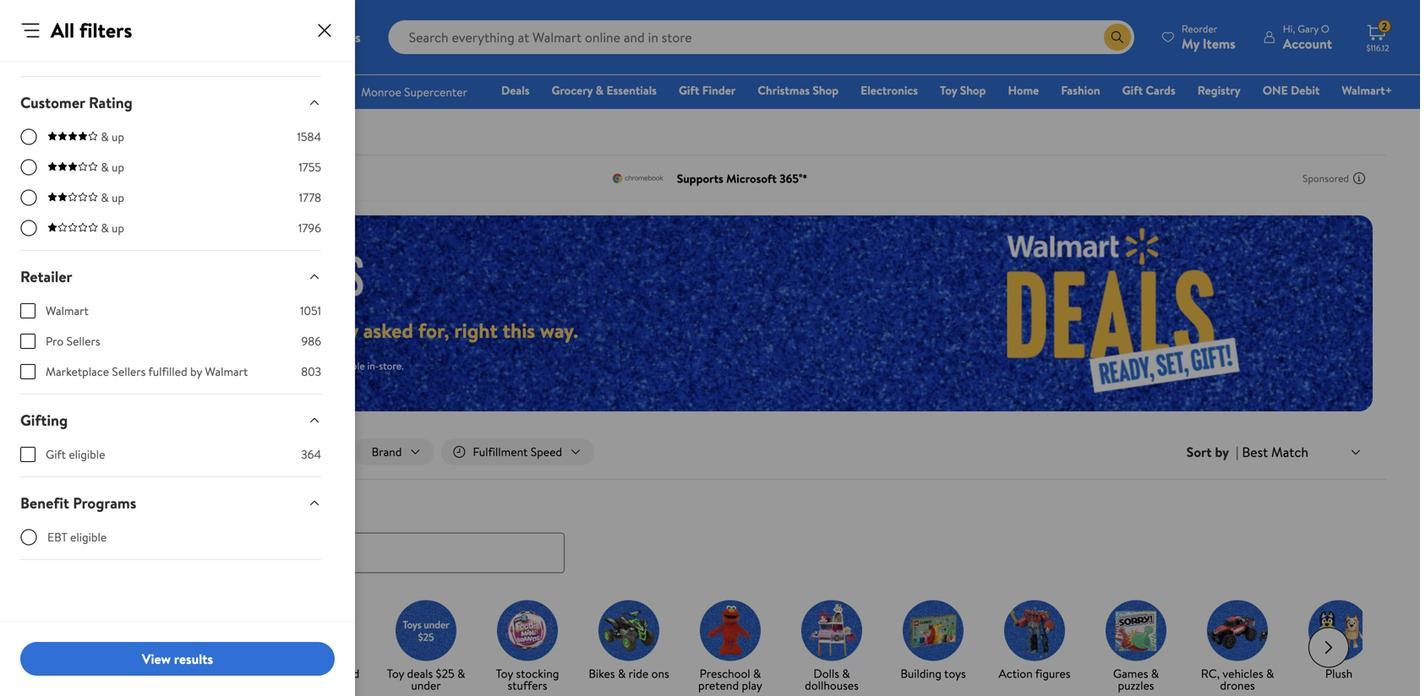 Task type: describe. For each thing, give the bounding box(es) containing it.
shop all deals image
[[91, 601, 152, 662]]

sellers for marketplace
[[112, 364, 146, 380]]

while
[[68, 359, 92, 373]]

eligible for ebt eligible
[[70, 529, 107, 546]]

deals inside top toy brand deals
[[312, 678, 338, 694]]

electronics link
[[853, 81, 926, 99]]

not
[[297, 359, 312, 373]]

gift finder link
[[671, 81, 744, 99]]

sort and filter section element
[[34, 425, 1387, 480]]

Search in Toy deals search field
[[54, 533, 565, 574]]

toy stocking stuffers
[[496, 666, 559, 694]]

up for 1796
[[112, 220, 124, 236]]

deals inside toy deals $25 & under
[[407, 666, 433, 682]]

toy stocking stuffers image
[[497, 601, 558, 662]]

all filters inside dialog
[[51, 16, 132, 44]]

toy deals $25 & under
[[387, 666, 465, 694]]

this
[[503, 316, 535, 345]]

view results button
[[20, 643, 335, 676]]

major
[[68, 316, 119, 345]]

986
[[301, 333, 321, 350]]

plush link
[[1295, 601, 1383, 684]]

preschool & pretend play
[[698, 666, 763, 694]]

building toys image
[[903, 601, 964, 662]]

Search search field
[[389, 20, 1135, 54]]

action figures image
[[1005, 601, 1065, 662]]

radio-controlled, vehicles and drones image
[[1207, 601, 1268, 662]]

cards
[[1146, 82, 1176, 99]]

Walmart Site-Wide search field
[[389, 20, 1135, 54]]

& up for 1796
[[101, 220, 124, 236]]

gift eligible
[[46, 446, 105, 463]]

dollhouses
[[805, 678, 859, 694]]

building toys
[[901, 666, 966, 682]]

gift for gift finder
[[679, 82, 700, 99]]

retailer button
[[7, 251, 335, 303]]

deals
[[501, 82, 530, 99]]

asked
[[363, 316, 413, 345]]

& inside rc, vehicles & drones
[[1267, 666, 1274, 682]]

shop by age link
[[179, 601, 267, 684]]

brand
[[330, 666, 360, 682]]

toys
[[54, 124, 76, 141]]

& up for 1778
[[101, 189, 124, 206]]

all inside button
[[86, 444, 100, 460]]

for,
[[418, 316, 450, 345]]

1796
[[298, 220, 321, 236]]

while supplies last. no rain checks. select items may not be available in-store.
[[68, 359, 404, 373]]

play
[[742, 678, 763, 694]]

major savings on everything they asked for, right this way.
[[68, 316, 578, 345]]

eligible for gift eligible
[[69, 446, 105, 463]]

programs
[[73, 493, 136, 514]]

shop by age
[[192, 666, 254, 682]]

building toys link
[[890, 601, 977, 684]]

up for 1755
[[112, 159, 124, 175]]

toy shop link
[[933, 81, 994, 99]]

one debit link
[[1255, 81, 1328, 99]]

deals link
[[494, 81, 537, 99]]

toy shop
[[940, 82, 986, 99]]

rc, vehicles & drones link
[[1194, 601, 1282, 696]]

customer
[[20, 92, 85, 113]]

results
[[174, 650, 213, 669]]

& inside preschool & pretend play
[[753, 666, 761, 682]]

on
[[192, 316, 215, 345]]

all filters button
[[54, 439, 151, 466]]

preschool & pretend play link
[[687, 601, 775, 696]]

close panel image
[[315, 20, 335, 41]]

customer rating option group
[[20, 129, 321, 250]]

search image
[[68, 547, 81, 560]]

customer rating button
[[7, 77, 335, 129]]

deals inside 'toy deals' search box
[[80, 499, 114, 521]]

432
[[301, 46, 321, 62]]

2
[[1382, 19, 1388, 34]]

up for 1584
[[112, 129, 124, 145]]

dolls & dollhouses link
[[788, 601, 876, 696]]

filters inside button
[[102, 444, 133, 460]]

age
[[236, 666, 254, 682]]

EBT eligible radio
[[20, 529, 37, 546]]

finder
[[702, 82, 736, 99]]

way.
[[540, 316, 578, 345]]

top
[[290, 666, 308, 682]]

benefit programs
[[20, 493, 136, 514]]

available
[[328, 359, 365, 373]]

toy for toy deals $25 & under
[[387, 666, 404, 682]]

ride-on toys image
[[599, 601, 660, 662]]

dolls
[[814, 666, 840, 682]]

grocery
[[552, 82, 593, 99]]

all inside dialog
[[51, 16, 75, 44]]

view results
[[142, 650, 213, 669]]

1051
[[300, 303, 321, 319]]

walmart image
[[27, 24, 137, 51]]

items
[[250, 359, 274, 373]]

1584
[[297, 129, 321, 145]]

gift for gift cards
[[1123, 82, 1143, 99]]

stocking
[[516, 666, 559, 682]]

action
[[999, 666, 1033, 682]]

deals inside shop all deals link
[[130, 666, 156, 682]]

games & puzzles link
[[1092, 601, 1180, 696]]

store.
[[379, 359, 404, 373]]

plush toys image
[[1309, 601, 1370, 662]]

sort by |
[[1187, 443, 1239, 462]]

plush
[[1326, 666, 1353, 682]]

3 out of 5 stars and up, 1755 items radio
[[20, 159, 37, 176]]

pretend
[[698, 678, 739, 694]]

ons
[[652, 666, 669, 682]]

& inside "grocery & essentials" link
[[596, 82, 604, 99]]

fashion link
[[1054, 81, 1108, 99]]

drones
[[1220, 678, 1255, 694]]

$116.12
[[1367, 42, 1390, 54]]

by for shop by age
[[221, 666, 233, 682]]

christmas shop link
[[750, 81, 847, 99]]

grocery & essentials
[[552, 82, 657, 99]]

sellers for pro
[[66, 333, 100, 350]]



Task type: vqa. For each thing, say whether or not it's contained in the screenshot.
CUSTOMER RATING
yes



Task type: locate. For each thing, give the bounding box(es) containing it.
1 vertical spatial all
[[86, 444, 100, 460]]

& inside dolls & dollhouses
[[842, 666, 850, 682]]

all filters inside button
[[86, 444, 133, 460]]

deals right top
[[312, 678, 338, 694]]

364
[[301, 446, 321, 463]]

right
[[454, 316, 498, 345]]

stuffers
[[508, 678, 548, 694]]

they
[[320, 316, 359, 345]]

games and puzzles image
[[1106, 601, 1167, 662]]

all
[[116, 666, 127, 682]]

puzzles
[[1118, 678, 1155, 694]]

rc, vehicles & drones
[[1201, 666, 1274, 694]]

0 vertical spatial by
[[190, 364, 202, 380]]

toy deals
[[54, 499, 114, 521]]

gift
[[679, 82, 700, 99], [1123, 82, 1143, 99], [46, 446, 66, 463]]

toy left stocking
[[496, 666, 513, 682]]

by right rain
[[190, 364, 202, 380]]

rain
[[167, 359, 184, 373]]

shop by age image
[[193, 601, 254, 662]]

filters inside dialog
[[79, 16, 132, 44]]

gift left cards
[[1123, 82, 1143, 99]]

toy stocking stuffers link
[[484, 601, 572, 696]]

803
[[301, 364, 321, 380]]

no
[[151, 359, 165, 373]]

walmart left items
[[205, 364, 248, 380]]

1 horizontal spatial all
[[86, 444, 100, 460]]

gift down gifting
[[46, 446, 66, 463]]

gifting
[[20, 410, 68, 431]]

marketplace sellers fulfilled by walmart
[[46, 364, 248, 380]]

top toy brand deals
[[290, 666, 360, 694]]

ebt eligible
[[47, 529, 107, 546]]

registry link
[[1190, 81, 1249, 99]]

1 horizontal spatial sellers
[[112, 364, 146, 380]]

toy left under
[[387, 666, 404, 682]]

1 horizontal spatial walmart
[[205, 364, 248, 380]]

gift finder
[[679, 82, 736, 99]]

dolls and dollhouses image
[[802, 601, 862, 662]]

shop all deals
[[87, 666, 156, 682]]

all filters up programs
[[86, 444, 133, 460]]

0 vertical spatial filters
[[79, 16, 132, 44]]

1 horizontal spatial by
[[221, 666, 233, 682]]

& inside toy deals $25 & under
[[457, 666, 465, 682]]

0 horizontal spatial all
[[51, 16, 75, 44]]

1 horizontal spatial walmart black friday deals for days image
[[890, 216, 1373, 412]]

2 up from the top
[[112, 159, 124, 175]]

walmart+ link
[[1335, 81, 1400, 99]]

4 up from the top
[[112, 220, 124, 236]]

shop all deals link
[[78, 601, 166, 684]]

&
[[596, 82, 604, 99], [101, 129, 109, 145], [101, 159, 109, 175], [101, 189, 109, 206], [101, 220, 109, 236], [457, 666, 465, 682], [618, 666, 626, 682], [753, 666, 761, 682], [842, 666, 850, 682], [1151, 666, 1159, 682], [1267, 666, 1274, 682]]

checks.
[[186, 359, 218, 373]]

preschool toys image
[[700, 601, 761, 662]]

may
[[277, 359, 295, 373]]

everything
[[220, 316, 315, 345]]

toys
[[945, 666, 966, 682]]

by for sort by |
[[1215, 443, 1229, 462]]

fulfilled
[[148, 364, 187, 380]]

grocery & essentials link
[[544, 81, 665, 99]]

0 horizontal spatial by
[[190, 364, 202, 380]]

toy for toy deals
[[54, 499, 76, 521]]

1 vertical spatial walmart
[[205, 364, 248, 380]]

3 & up from the top
[[101, 189, 124, 206]]

walmart up pro sellers
[[46, 303, 89, 319]]

1 vertical spatial by
[[1215, 443, 1229, 462]]

retailer group
[[20, 303, 321, 394]]

|
[[1236, 443, 1239, 462]]

one
[[1263, 82, 1288, 99]]

1 vertical spatial eligible
[[70, 529, 107, 546]]

1 horizontal spatial gift
[[679, 82, 700, 99]]

by left | at the bottom
[[1215, 443, 1229, 462]]

vehicles
[[1223, 666, 1264, 682]]

up for 1778
[[112, 189, 124, 206]]

0 vertical spatial all
[[51, 16, 75, 44]]

1 up from the top
[[112, 129, 124, 145]]

toy for toy stocking stuffers
[[496, 666, 513, 682]]

toy inside toy deals $25 & under
[[387, 666, 404, 682]]

eligible up benefit programs
[[69, 446, 105, 463]]

gifting button
[[7, 395, 335, 446]]

pro sellers
[[46, 333, 100, 350]]

0 vertical spatial sellers
[[66, 333, 100, 350]]

by
[[190, 364, 202, 380], [1215, 443, 1229, 462], [221, 666, 233, 682]]

action figures link
[[991, 601, 1079, 684]]

all up rollback
[[51, 16, 75, 44]]

games
[[1114, 666, 1149, 682]]

1778
[[299, 189, 321, 206]]

toy right electronics link
[[940, 82, 957, 99]]

all filters dialog
[[0, 0, 355, 697]]

walmart black friday deals for days image
[[890, 216, 1373, 412], [68, 254, 379, 296]]

marketplace
[[46, 364, 109, 380]]

sellers left no
[[112, 364, 146, 380]]

retailer
[[20, 266, 72, 287]]

filters up rollback
[[79, 16, 132, 44]]

0 vertical spatial eligible
[[69, 446, 105, 463]]

& inside games & puzzles
[[1151, 666, 1159, 682]]

deals left $25
[[407, 666, 433, 682]]

dolls & dollhouses
[[805, 666, 859, 694]]

under
[[411, 678, 441, 694]]

action figures
[[999, 666, 1071, 682]]

toy
[[940, 82, 957, 99], [54, 499, 76, 521], [387, 666, 404, 682], [496, 666, 513, 682]]

& inside bikes & ride ons link
[[618, 666, 626, 682]]

games & puzzles
[[1114, 666, 1159, 694]]

gift cards link
[[1115, 81, 1184, 99]]

sort
[[1187, 443, 1212, 462]]

gift for gift eligible
[[46, 446, 66, 463]]

1 & up from the top
[[101, 129, 124, 145]]

& up for 1584
[[101, 129, 124, 145]]

0 horizontal spatial sellers
[[66, 333, 100, 350]]

gift left the "finder"
[[679, 82, 700, 99]]

1 out of 5 stars and up, 1796 items radio
[[20, 220, 37, 237]]

ride
[[629, 666, 649, 682]]

0 vertical spatial walmart
[[46, 303, 89, 319]]

bikes & ride ons
[[589, 666, 669, 682]]

1 vertical spatial filters
[[102, 444, 133, 460]]

2 horizontal spatial by
[[1215, 443, 1229, 462]]

deals up the ebt eligible
[[80, 499, 114, 521]]

1 vertical spatial all filters
[[86, 444, 133, 460]]

0 vertical spatial all filters
[[51, 16, 132, 44]]

supplies
[[95, 359, 129, 373]]

figures
[[1036, 666, 1071, 682]]

home link
[[1001, 81, 1047, 99]]

select
[[220, 359, 248, 373]]

4 out of 5 stars and up, 1584 items radio
[[20, 129, 37, 145]]

0 horizontal spatial gift
[[46, 446, 66, 463]]

eligible up search icon
[[70, 529, 107, 546]]

2 & up from the top
[[101, 159, 124, 175]]

toys under 25 dollars image
[[396, 601, 457, 662]]

home
[[1008, 82, 1039, 99]]

savings
[[124, 316, 188, 345]]

building
[[901, 666, 942, 682]]

sellers up while
[[66, 333, 100, 350]]

next slide for chipmodulewithimages list image
[[1309, 628, 1349, 668]]

by inside retailer group
[[190, 364, 202, 380]]

sellers
[[66, 333, 100, 350], [112, 364, 146, 380]]

fashion
[[1061, 82, 1101, 99]]

by inside sort and filter section element
[[1215, 443, 1229, 462]]

gift cards
[[1123, 82, 1176, 99]]

all filters up rollback
[[51, 16, 132, 44]]

gift inside the all filters dialog
[[46, 446, 66, 463]]

customer rating
[[20, 92, 133, 113]]

all up programs
[[86, 444, 100, 460]]

toy up ebt
[[54, 499, 76, 521]]

by left age
[[221, 666, 233, 682]]

1 vertical spatial sellers
[[112, 364, 146, 380]]

registry
[[1198, 82, 1241, 99]]

last.
[[132, 359, 149, 373]]

4 & up from the top
[[101, 220, 124, 236]]

0 horizontal spatial walmart black friday deals for days image
[[68, 254, 379, 296]]

1755
[[299, 159, 321, 175]]

None checkbox
[[20, 304, 36, 319], [20, 364, 36, 380], [20, 304, 36, 319], [20, 364, 36, 380]]

deals right all
[[130, 666, 156, 682]]

2 out of 5 stars and up, 1778 items radio
[[20, 189, 37, 206]]

& up for 1755
[[101, 159, 124, 175]]

toy inside toy stocking stuffers
[[496, 666, 513, 682]]

filters up programs
[[102, 444, 133, 460]]

toy deals $25 & under link
[[382, 601, 470, 696]]

filters
[[79, 16, 132, 44], [102, 444, 133, 460]]

2 horizontal spatial gift
[[1123, 82, 1143, 99]]

Toy deals search field
[[34, 499, 1387, 574]]

benefit programs button
[[7, 478, 335, 529]]

3 up from the top
[[112, 189, 124, 206]]

2 vertical spatial by
[[221, 666, 233, 682]]

rating
[[89, 92, 133, 113]]

0 horizontal spatial walmart
[[46, 303, 89, 319]]

bikes & ride ons link
[[585, 601, 673, 684]]

all
[[51, 16, 75, 44], [86, 444, 100, 460]]

all filters
[[51, 16, 132, 44], [86, 444, 133, 460]]

top toy brand deals image
[[294, 601, 355, 662]]

None checkbox
[[20, 334, 36, 349], [20, 447, 36, 463], [20, 334, 36, 349], [20, 447, 36, 463]]

toy for toy shop
[[940, 82, 957, 99]]

rollback
[[46, 46, 89, 62]]

essentials
[[607, 82, 657, 99]]

toy inside search box
[[54, 499, 76, 521]]



